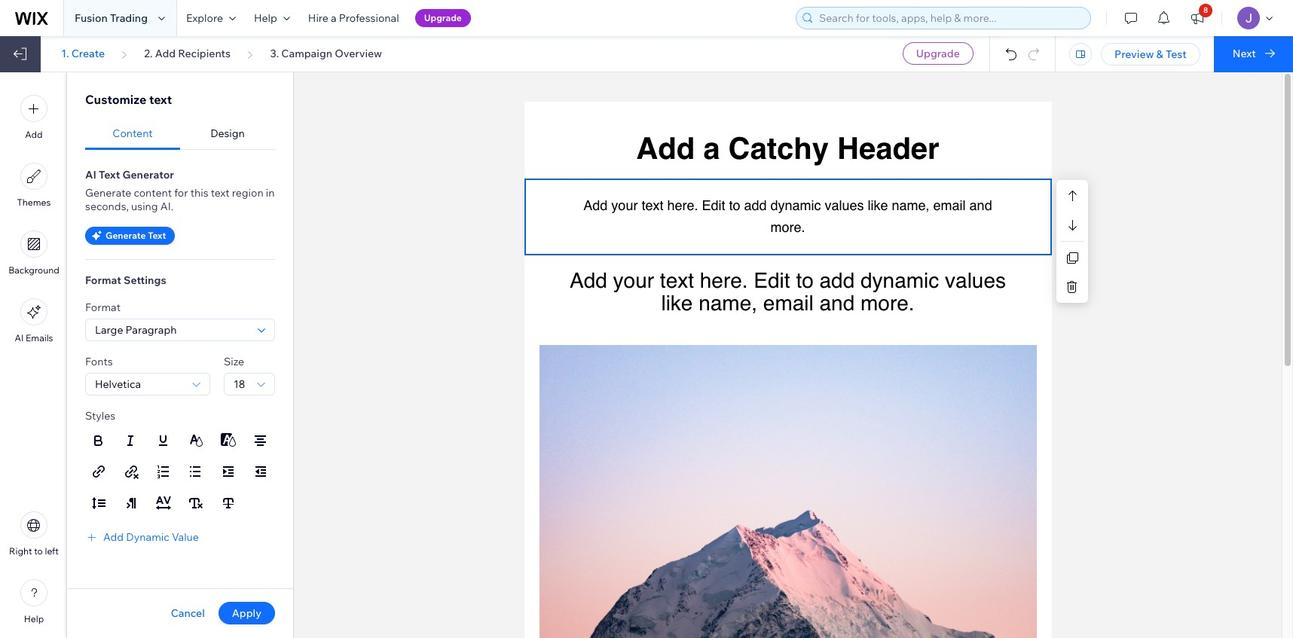 Task type: locate. For each thing, give the bounding box(es) containing it.
1 vertical spatial edit
[[754, 268, 790, 292]]

1 format from the top
[[85, 274, 121, 287]]

1 vertical spatial upgrade
[[916, 47, 960, 60]]

a inside "link"
[[331, 11, 337, 25]]

this
[[190, 186, 208, 200]]

8 button
[[1181, 0, 1214, 36]]

0 vertical spatial format
[[85, 274, 121, 287]]

a for professional
[[331, 11, 337, 25]]

content
[[113, 127, 153, 140]]

format for format settings
[[85, 274, 121, 287]]

fusion trading
[[75, 11, 148, 25]]

next button
[[1214, 36, 1293, 72]]

ai text generator generate content for this text region in seconds, using ai.
[[85, 168, 275, 213]]

1 horizontal spatial to
[[729, 197, 740, 213]]

1 vertical spatial email
[[763, 291, 814, 315]]

test
[[1166, 47, 1187, 61]]

0 horizontal spatial here.
[[667, 197, 698, 213]]

fusion
[[75, 11, 108, 25]]

0 vertical spatial text
[[99, 168, 120, 182]]

3. campaign overview link
[[270, 47, 382, 60]]

1 horizontal spatial a
[[703, 131, 720, 166]]

0 horizontal spatial dynamic
[[771, 197, 821, 213]]

here.
[[667, 197, 698, 213], [700, 268, 748, 292]]

2 horizontal spatial to
[[796, 268, 814, 292]]

styles
[[85, 409, 115, 423]]

ai emails
[[15, 332, 53, 344]]

1 vertical spatial more.
[[861, 291, 915, 315]]

0 horizontal spatial help button
[[20, 579, 47, 625]]

themes button
[[17, 163, 51, 208]]

region
[[232, 186, 264, 200]]

None field
[[90, 320, 253, 341], [90, 374, 191, 395], [229, 374, 255, 395], [90, 320, 253, 341], [90, 374, 191, 395], [229, 374, 255, 395]]

upgrade button down search for tools, apps, help & more... field on the top right
[[903, 42, 973, 65]]

0 vertical spatial values
[[825, 197, 864, 213]]

0 vertical spatial more.
[[771, 219, 805, 235]]

upgrade
[[424, 12, 462, 23], [916, 47, 960, 60]]

1 vertical spatial and
[[820, 291, 855, 315]]

1 horizontal spatial dynamic
[[861, 268, 939, 292]]

format down format settings
[[85, 301, 121, 314]]

1 horizontal spatial here.
[[700, 268, 748, 292]]

2. add recipients link
[[144, 47, 231, 60]]

2 format from the top
[[85, 301, 121, 314]]

text inside ai text generator generate content for this text region in seconds, using ai.
[[99, 168, 120, 182]]

1 vertical spatial like
[[661, 291, 693, 315]]

1 horizontal spatial upgrade
[[916, 47, 960, 60]]

2.
[[144, 47, 153, 60]]

1 vertical spatial a
[[703, 131, 720, 166]]

1 vertical spatial generate
[[106, 230, 146, 241]]

right
[[9, 546, 32, 557]]

edit
[[702, 197, 725, 213], [754, 268, 790, 292]]

emails
[[26, 332, 53, 344]]

format for format
[[85, 301, 121, 314]]

1 horizontal spatial text
[[148, 230, 166, 241]]

a
[[331, 11, 337, 25], [703, 131, 720, 166]]

format left settings in the left top of the page
[[85, 274, 121, 287]]

upgrade down search for tools, apps, help & more... field on the top right
[[916, 47, 960, 60]]

0 horizontal spatial like
[[661, 291, 693, 315]]

format settings
[[85, 274, 166, 287]]

and
[[970, 197, 992, 213], [820, 291, 855, 315]]

ai
[[85, 168, 96, 182], [15, 332, 24, 344]]

ai for ai text generator generate content for this text region in seconds, using ai.
[[85, 168, 96, 182]]

right to left button
[[9, 512, 59, 557]]

ai inside ai text generator generate content for this text region in seconds, using ai.
[[85, 168, 96, 182]]

a left catchy at right top
[[703, 131, 720, 166]]

name,
[[892, 197, 930, 213], [699, 291, 757, 315]]

tab list
[[85, 118, 275, 150]]

to inside button
[[34, 546, 43, 557]]

0 horizontal spatial a
[[331, 11, 337, 25]]

help button
[[245, 0, 299, 36], [20, 579, 47, 625]]

1 horizontal spatial edit
[[754, 268, 790, 292]]

0 vertical spatial here.
[[667, 197, 698, 213]]

generate text
[[106, 230, 166, 241]]

generate down generator
[[85, 186, 131, 200]]

upgrade button
[[415, 9, 471, 27], [903, 42, 973, 65]]

text
[[149, 92, 172, 107], [211, 186, 230, 200], [642, 197, 663, 213], [660, 268, 694, 292]]

1 horizontal spatial ai
[[85, 168, 96, 182]]

generate inside button
[[106, 230, 146, 241]]

3. campaign overview
[[270, 47, 382, 60]]

content
[[134, 186, 172, 200]]

1.
[[61, 47, 69, 60]]

ai up seconds,
[[85, 168, 96, 182]]

customize text
[[85, 92, 172, 107]]

1 horizontal spatial values
[[945, 268, 1006, 292]]

hire a professional link
[[299, 0, 408, 36]]

0 horizontal spatial edit
[[702, 197, 725, 213]]

0 horizontal spatial add
[[744, 197, 767, 213]]

1 horizontal spatial name,
[[892, 197, 930, 213]]

1 vertical spatial text
[[148, 230, 166, 241]]

ai left emails
[[15, 332, 24, 344]]

1 vertical spatial add
[[820, 268, 855, 292]]

1 vertical spatial values
[[945, 268, 1006, 292]]

0 vertical spatial add
[[744, 197, 767, 213]]

like
[[868, 197, 888, 213], [661, 291, 693, 315]]

1 horizontal spatial help button
[[245, 0, 299, 36]]

0 vertical spatial a
[[331, 11, 337, 25]]

fonts
[[85, 355, 113, 368]]

settings
[[124, 274, 166, 287]]

0 horizontal spatial email
[[763, 291, 814, 315]]

upgrade right professional
[[424, 12, 462, 23]]

ai inside button
[[15, 332, 24, 344]]

text
[[99, 168, 120, 182], [148, 230, 166, 241]]

1 vertical spatial ai
[[15, 332, 24, 344]]

text inside button
[[148, 230, 166, 241]]

0 horizontal spatial text
[[99, 168, 120, 182]]

1 vertical spatial help button
[[20, 579, 47, 625]]

help button down right to left
[[20, 579, 47, 625]]

0 horizontal spatial ai
[[15, 332, 24, 344]]

0 vertical spatial and
[[970, 197, 992, 213]]

generate
[[85, 186, 131, 200], [106, 230, 146, 241]]

your
[[611, 197, 638, 213], [613, 268, 654, 292]]

1 vertical spatial upgrade button
[[903, 42, 973, 65]]

0 horizontal spatial and
[[820, 291, 855, 315]]

0 vertical spatial generate
[[85, 186, 131, 200]]

values
[[825, 197, 864, 213], [945, 268, 1006, 292]]

help up 3.
[[254, 11, 277, 25]]

value
[[172, 530, 199, 544]]

preview
[[1115, 47, 1154, 61]]

0 horizontal spatial help
[[24, 613, 44, 625]]

design button
[[180, 118, 275, 150]]

generate down seconds,
[[106, 230, 146, 241]]

0 horizontal spatial upgrade button
[[415, 9, 471, 27]]

generate text button
[[85, 227, 175, 245]]

text down ai.
[[148, 230, 166, 241]]

0 vertical spatial your
[[611, 197, 638, 213]]

ai for ai emails
[[15, 332, 24, 344]]

format
[[85, 274, 121, 287], [85, 301, 121, 314]]

email
[[933, 197, 966, 213], [763, 291, 814, 315]]

1 vertical spatial name,
[[699, 291, 757, 315]]

more.
[[771, 219, 805, 235], [861, 291, 915, 315]]

2 vertical spatial to
[[34, 546, 43, 557]]

0 vertical spatial help button
[[245, 0, 299, 36]]

text up seconds,
[[99, 168, 120, 182]]

0 vertical spatial add your text here. edit to add dynamic values like name, email and more.
[[584, 197, 996, 235]]

help button up 3.
[[245, 0, 299, 36]]

0 horizontal spatial name,
[[699, 291, 757, 315]]

right to left
[[9, 546, 59, 557]]

1 horizontal spatial help
[[254, 11, 277, 25]]

add dynamic value button
[[85, 530, 199, 544]]

0 vertical spatial like
[[868, 197, 888, 213]]

generator
[[122, 168, 174, 182]]

1 horizontal spatial add
[[820, 268, 855, 292]]

1 vertical spatial to
[[796, 268, 814, 292]]

themes
[[17, 197, 51, 208]]

design
[[210, 127, 245, 140]]

1 vertical spatial dynamic
[[861, 268, 939, 292]]

1 vertical spatial format
[[85, 301, 121, 314]]

0 vertical spatial upgrade
[[424, 12, 462, 23]]

0 horizontal spatial to
[[34, 546, 43, 557]]

Search for tools, apps, help & more... field
[[815, 8, 1086, 29]]

a right hire on the top left of the page
[[331, 11, 337, 25]]

next
[[1233, 47, 1256, 60]]

add
[[744, 197, 767, 213], [820, 268, 855, 292]]

1 vertical spatial your
[[613, 268, 654, 292]]

dynamic
[[771, 197, 821, 213], [861, 268, 939, 292]]

upgrade button right professional
[[415, 9, 471, 27]]

1 horizontal spatial upgrade button
[[903, 42, 973, 65]]

help
[[254, 11, 277, 25], [24, 613, 44, 625]]

0 vertical spatial ai
[[85, 168, 96, 182]]

add your text here. edit to add dynamic values like name, email and more.
[[584, 197, 996, 235], [570, 268, 1012, 315]]

0 horizontal spatial upgrade
[[424, 12, 462, 23]]

0 vertical spatial email
[[933, 197, 966, 213]]

add
[[155, 47, 176, 60], [25, 129, 43, 140], [636, 131, 695, 166], [584, 197, 608, 213], [570, 268, 607, 292], [103, 530, 124, 544]]

help down right to left
[[24, 613, 44, 625]]

to
[[729, 197, 740, 213], [796, 268, 814, 292], [34, 546, 43, 557]]



Task type: describe. For each thing, give the bounding box(es) containing it.
&
[[1156, 47, 1163, 61]]

customize
[[85, 92, 146, 107]]

0 horizontal spatial values
[[825, 197, 864, 213]]

for
[[174, 186, 188, 200]]

explore
[[186, 11, 223, 25]]

recipients
[[178, 47, 231, 60]]

text for ai
[[99, 168, 120, 182]]

1 vertical spatial add your text here. edit to add dynamic values like name, email and more.
[[570, 268, 1012, 315]]

cancel button
[[171, 607, 205, 620]]

2. add recipients
[[144, 47, 231, 60]]

add dynamic value
[[103, 530, 199, 544]]

hire a professional
[[308, 11, 399, 25]]

upgrade for the right upgrade button
[[916, 47, 960, 60]]

preview & test
[[1115, 47, 1187, 61]]

0 vertical spatial name,
[[892, 197, 930, 213]]

preview & test button
[[1101, 43, 1200, 66]]

header
[[837, 131, 939, 166]]

left
[[45, 546, 59, 557]]

1. create
[[61, 47, 105, 60]]

text for generate
[[148, 230, 166, 241]]

1 horizontal spatial like
[[868, 197, 888, 213]]

hire
[[308, 11, 328, 25]]

background button
[[8, 231, 59, 276]]

overview
[[335, 47, 382, 60]]

dynamic
[[126, 530, 169, 544]]

create
[[71, 47, 105, 60]]

text inside ai text generator generate content for this text region in seconds, using ai.
[[211, 186, 230, 200]]

professional
[[339, 11, 399, 25]]

add button
[[20, 95, 47, 140]]

0 horizontal spatial more.
[[771, 219, 805, 235]]

1 horizontal spatial and
[[970, 197, 992, 213]]

1 horizontal spatial email
[[933, 197, 966, 213]]

apply
[[232, 607, 261, 620]]

in
[[266, 186, 275, 200]]

0 vertical spatial help
[[254, 11, 277, 25]]

catchy
[[728, 131, 829, 166]]

3.
[[270, 47, 279, 60]]

0 vertical spatial dynamic
[[771, 197, 821, 213]]

using
[[131, 200, 158, 213]]

trading
[[110, 11, 148, 25]]

0 vertical spatial edit
[[702, 197, 725, 213]]

ai.
[[160, 200, 173, 213]]

content button
[[85, 118, 180, 150]]

cancel
[[171, 607, 205, 620]]

campaign
[[281, 47, 332, 60]]

add inside button
[[25, 129, 43, 140]]

0 vertical spatial to
[[729, 197, 740, 213]]

1 vertical spatial here.
[[700, 268, 748, 292]]

a for catchy
[[703, 131, 720, 166]]

1 horizontal spatial more.
[[861, 291, 915, 315]]

tab list containing content
[[85, 118, 275, 150]]

generate inside ai text generator generate content for this text region in seconds, using ai.
[[85, 186, 131, 200]]

1 vertical spatial help
[[24, 613, 44, 625]]

upgrade for upgrade button to the top
[[424, 12, 462, 23]]

ai emails button
[[15, 298, 53, 344]]

apply button
[[218, 602, 275, 625]]

size
[[224, 355, 244, 368]]

8
[[1203, 5, 1208, 15]]

add a catchy header
[[636, 131, 939, 166]]

background
[[8, 265, 59, 276]]

0 vertical spatial upgrade button
[[415, 9, 471, 27]]

seconds,
[[85, 200, 129, 213]]

1. create link
[[61, 47, 105, 60]]



Task type: vqa. For each thing, say whether or not it's contained in the screenshot.
sidebar element on the left
no



